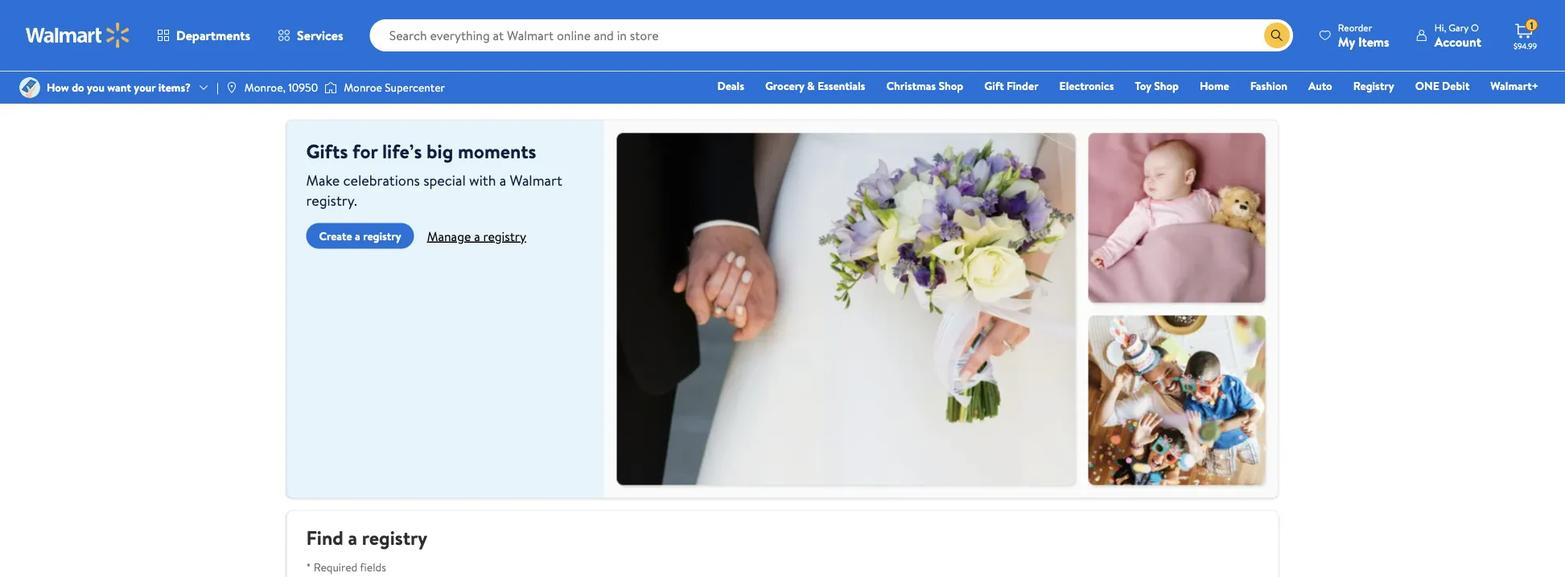 Task type: vqa. For each thing, say whether or not it's contained in the screenshot.
1st make from the top of the page
yes



Task type: locate. For each thing, give the bounding box(es) containing it.
registry
[[483, 227, 526, 245], [363, 228, 401, 244], [362, 525, 428, 552]]

get
[[319, 61, 337, 76]]

a right manage
[[474, 227, 480, 245]]

home link
[[1193, 77, 1237, 95]]

how do you want your items?
[[47, 80, 191, 95]]

2 shop from the left
[[1154, 78, 1179, 94]]

a
[[500, 170, 506, 190], [474, 227, 480, 245], [355, 228, 360, 244], [348, 525, 357, 552]]

0 horizontal spatial shop
[[939, 78, 964, 94]]

0 horizontal spatial for
[[353, 138, 378, 165]]

departments button
[[143, 16, 264, 55]]

christmas
[[887, 78, 936, 94]]

get started button
[[306, 56, 388, 82]]

0 horizontal spatial &
[[447, 27, 455, 43]]

1 horizontal spatial &
[[807, 78, 815, 94]]

registry link
[[1346, 77, 1402, 95]]

1 make from the top
[[306, 27, 332, 43]]

2 make from the top
[[306, 170, 340, 190]]

registry right create
[[363, 228, 401, 244]]

required
[[314, 560, 358, 576]]

started
[[340, 61, 375, 76]]

a inside find a registry * required fields
[[348, 525, 357, 552]]

 image right "|"
[[225, 81, 238, 94]]

create a registry button
[[306, 223, 414, 249]]

make down gifts on the left
[[306, 170, 340, 190]]

1 horizontal spatial for
[[393, 27, 408, 43]]

reorder my items
[[1338, 21, 1390, 50]]

registry up fields
[[362, 525, 428, 552]]

Walmart Site-Wide search field
[[370, 19, 1293, 52]]

&
[[447, 27, 455, 43], [807, 78, 815, 94]]

a right with
[[500, 170, 506, 190]]

 image for monroe, 10950
[[225, 81, 238, 94]]

& left fam.
[[447, 27, 455, 43]]

0 vertical spatial &
[[447, 27, 455, 43]]

shop inside 'link'
[[939, 78, 964, 94]]

a inside button
[[355, 228, 360, 244]]

how
[[47, 80, 69, 95]]

 image for how do you want your items?
[[19, 77, 40, 98]]

fashion
[[1251, 78, 1288, 94]]

electronics link
[[1052, 77, 1122, 95]]

one debit
[[1416, 78, 1470, 94]]

fields
[[360, 560, 386, 576]]

manage
[[427, 227, 471, 245]]

monroe, 10950
[[245, 80, 318, 95]]

special
[[424, 170, 466, 190]]

supercenter
[[385, 80, 445, 95]]

 image down get on the top
[[324, 80, 337, 96]]

friends
[[410, 27, 444, 43]]

registry inside find a registry * required fields
[[362, 525, 428, 552]]

a right find
[[348, 525, 357, 552]]

want
[[107, 80, 131, 95]]

1 vertical spatial for
[[353, 138, 378, 165]]

create
[[319, 228, 352, 244]]

hi,
[[1435, 21, 1447, 34]]

life's
[[382, 138, 422, 165]]

registry for create
[[363, 228, 401, 244]]

monroe supercenter
[[344, 80, 445, 95]]

 image
[[19, 77, 40, 98], [324, 80, 337, 96], [225, 81, 238, 94]]

& right grocery
[[807, 78, 815, 94]]

o
[[1471, 21, 1479, 34]]

registry right manage
[[483, 227, 526, 245]]

Search search field
[[370, 19, 1293, 52]]

for
[[393, 27, 408, 43], [353, 138, 378, 165]]

1 vertical spatial make
[[306, 170, 340, 190]]

gift finder
[[985, 78, 1039, 94]]

10950
[[288, 80, 318, 95]]

for up celebrations
[[353, 138, 378, 165]]

toy shop
[[1135, 78, 1179, 94]]

walmart+ link
[[1484, 77, 1546, 95]]

electronics
[[1060, 78, 1114, 94]]

for right easy
[[393, 27, 408, 43]]

a right create
[[355, 228, 360, 244]]

gift finder link
[[977, 77, 1046, 95]]

1 horizontal spatial  image
[[225, 81, 238, 94]]

$94.99
[[1514, 40, 1537, 51]]

essentials
[[818, 78, 866, 94]]

shop right toy
[[1154, 78, 1179, 94]]

my
[[1338, 33, 1356, 50]]

gift
[[985, 78, 1004, 94]]

big
[[427, 138, 453, 165]]

one debit link
[[1408, 77, 1477, 95]]

auto
[[1309, 78, 1333, 94]]

items?
[[158, 80, 191, 95]]

0 vertical spatial for
[[393, 27, 408, 43]]

1 shop from the left
[[939, 78, 964, 94]]

moments
[[458, 138, 536, 165]]

shop right christmas
[[939, 78, 964, 94]]

a for manage
[[474, 227, 480, 245]]

registry inside button
[[363, 228, 401, 244]]

a for find
[[348, 525, 357, 552]]

christmas shop link
[[879, 77, 971, 95]]

monroe,
[[245, 80, 286, 95]]

items
[[1359, 33, 1390, 50]]

services
[[297, 27, 343, 44]]

toy shop link
[[1128, 77, 1186, 95]]

for inside "gifts for life's big moments make celebrations special with a walmart registry."
[[353, 138, 378, 165]]

1
[[1530, 18, 1534, 32]]

 image left how
[[19, 77, 40, 98]]

celebrations
[[343, 170, 420, 190]]

0 horizontal spatial  image
[[19, 77, 40, 98]]

shop for toy shop
[[1154, 78, 1179, 94]]

0 vertical spatial make
[[306, 27, 332, 43]]

do
[[72, 80, 84, 95]]

debit
[[1442, 78, 1470, 94]]

2 horizontal spatial  image
[[324, 80, 337, 96]]

make
[[306, 27, 332, 43], [306, 170, 340, 190]]

auto link
[[1302, 77, 1340, 95]]

1 horizontal spatial shop
[[1154, 78, 1179, 94]]

services button
[[264, 16, 357, 55]]

toy
[[1135, 78, 1152, 94]]

gifts
[[306, 138, 348, 165]]

make left gifting
[[306, 27, 332, 43]]

shop
[[939, 78, 964, 94], [1154, 78, 1179, 94]]



Task type: describe. For each thing, give the bounding box(es) containing it.
registry for find
[[362, 525, 428, 552]]

gifts for life's big moments make celebrations special with a walmart registry.
[[306, 138, 562, 210]]

with
[[469, 170, 496, 190]]

manage a registry
[[427, 227, 526, 245]]

1 vertical spatial &
[[807, 78, 815, 94]]

deals
[[718, 78, 744, 94]]

grocery & essentials link
[[758, 77, 873, 95]]

create a registry
[[319, 228, 401, 244]]

your
[[134, 80, 156, 95]]

search icon image
[[1271, 29, 1284, 42]]

grocery
[[765, 78, 805, 94]]

hi, gary o account
[[1435, 21, 1482, 50]]

reorder
[[1338, 21, 1373, 34]]

*
[[306, 560, 311, 576]]

fam.
[[457, 27, 478, 43]]

gifting
[[335, 27, 367, 43]]

walmart
[[510, 170, 562, 190]]

easy
[[370, 27, 391, 43]]

registry.
[[306, 190, 357, 210]]

a for create
[[355, 228, 360, 244]]

 image for monroe supercenter
[[324, 80, 337, 96]]

one
[[1416, 78, 1440, 94]]

finder
[[1007, 78, 1039, 94]]

gifts for life's big moments. make celebrations special with a walmart registry. create your registry. manage a registry. image
[[604, 120, 1279, 499]]

walmart image
[[26, 23, 130, 48]]

registry for manage
[[483, 227, 526, 245]]

shop for christmas shop
[[939, 78, 964, 94]]

you
[[87, 80, 105, 95]]

fashion link
[[1243, 77, 1295, 95]]

get started
[[319, 61, 375, 76]]

monroe
[[344, 80, 382, 95]]

make gifting easy for friends & fam.
[[306, 27, 478, 43]]

make inside "gifts for life's big moments make celebrations special with a walmart registry."
[[306, 170, 340, 190]]

departments
[[176, 27, 250, 44]]

a inside "gifts for life's big moments make celebrations special with a walmart registry."
[[500, 170, 506, 190]]

grocery & essentials
[[765, 78, 866, 94]]

find
[[306, 525, 344, 552]]

registry
[[1354, 78, 1395, 94]]

gary
[[1449, 21, 1469, 34]]

|
[[217, 80, 219, 95]]

christmas shop
[[887, 78, 964, 94]]

holiday wish list. make gifting easy for friends & fam. get started. image
[[1190, 12, 1279, 101]]

deals link
[[710, 77, 752, 95]]

home
[[1200, 78, 1230, 94]]

account
[[1435, 33, 1482, 50]]

manage a registry link
[[427, 227, 526, 245]]

find a registry * required fields
[[306, 525, 428, 576]]

walmart+
[[1491, 78, 1539, 94]]



